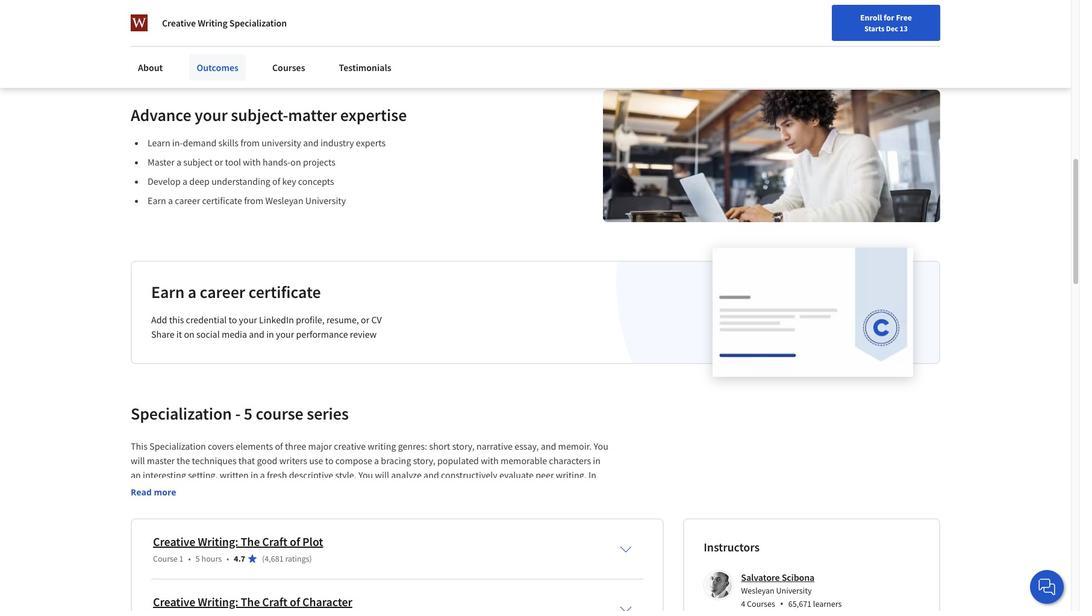 Task type: locate. For each thing, give the bounding box(es) containing it.
certificate down develop a deep understanding of key concepts
[[202, 195, 242, 207]]

elements
[[236, 441, 273, 453]]

wesleyan down key
[[265, 195, 304, 207]]

your down linkedin
[[276, 329, 294, 341]]

1 vertical spatial to
[[325, 455, 334, 467]]

enroll
[[861, 12, 883, 23]]

specialization inside 'this specialization covers elements of three major creative writing genres: short story, narrative essay, and memoir. you will master the techniques that good writers use to compose a bracing story, populated with memorable characters in an interesting setting, written in a fresh descriptive style. you will analyze and constructively evaluate peer writing. in the capstone, you will draft, rewrite, and complete a substantial original story in the genre of your choosing.'
[[150, 441, 206, 453]]

wesleyan down the salvatore
[[742, 586, 775, 597]]

0 horizontal spatial will
[[131, 455, 145, 467]]

0 vertical spatial the
[[241, 535, 260, 550]]

1 vertical spatial craft
[[262, 595, 288, 610]]

this specialization covers elements of three major creative writing genres: short story, narrative essay, and memoir. you will master the techniques that good writers use to compose a bracing story, populated with memorable characters in an interesting setting, written in a fresh descriptive style. you will analyze and constructively evaluate peer writing. in the capstone, you will draft, rewrite, and complete a substantial original story in the genre of your choosing.
[[131, 441, 611, 496]]

in inside add this credential to your linkedin profile, resume, or cv share it on social media and in your performance review
[[267, 329, 274, 341]]

of
[[272, 175, 281, 187], [275, 441, 283, 453], [493, 484, 501, 496], [290, 535, 300, 550], [290, 595, 300, 610]]

1 horizontal spatial courses
[[748, 599, 776, 610]]

more inside the read more button
[[154, 487, 176, 499]]

0 vertical spatial story,
[[453, 441, 475, 453]]

understanding
[[212, 175, 271, 187]]

for up dec
[[884, 12, 895, 23]]

and down fresh
[[278, 484, 293, 496]]

earn for earn a career certificate
[[151, 281, 185, 303]]

of up ratings
[[290, 535, 300, 550]]

fresh
[[267, 470, 287, 482]]

of left the character
[[290, 595, 300, 610]]

5 right -
[[244, 403, 253, 425]]

industry
[[321, 137, 354, 149]]

university down scibona
[[777, 586, 812, 597]]

from
[[241, 137, 260, 149], [244, 195, 264, 207]]

0 vertical spatial university
[[306, 195, 346, 207]]

1 vertical spatial story,
[[413, 455, 436, 467]]

good
[[257, 455, 278, 467]]

1 horizontal spatial •
[[227, 554, 229, 565]]

0 horizontal spatial or
[[215, 156, 223, 168]]

2 craft from the top
[[262, 595, 288, 610]]

1 vertical spatial learn
[[148, 137, 170, 149]]

earn
[[148, 195, 166, 207], [151, 281, 185, 303]]

to inside add this credential to your linkedin profile, resume, or cv share it on social media and in your performance review
[[229, 314, 237, 326]]

in up the rewrite, at bottom left
[[251, 470, 258, 482]]

with
[[243, 156, 261, 168], [481, 455, 499, 467]]

-
[[235, 403, 241, 425]]

0 horizontal spatial wesleyan
[[265, 195, 304, 207]]

craft up the 4,681
[[262, 535, 288, 550]]

read more button
[[131, 486, 176, 499]]

ratings
[[285, 554, 310, 565]]

setting,
[[188, 470, 218, 482]]

career up credential
[[200, 281, 245, 303]]

social
[[197, 329, 220, 341]]

• right the 1
[[188, 554, 191, 565]]

key
[[282, 175, 296, 187]]

to right use
[[325, 455, 334, 467]]

constructively
[[441, 470, 498, 482]]

1 vertical spatial earn
[[151, 281, 185, 303]]

0 horizontal spatial with
[[243, 156, 261, 168]]

career for earn a career certificate from wesleyan university
[[175, 195, 200, 207]]

5
[[244, 403, 253, 425], [196, 554, 200, 565]]

0 vertical spatial 5
[[244, 403, 253, 425]]

0 horizontal spatial for
[[267, 18, 279, 30]]

your up the "media"
[[239, 314, 257, 326]]

career
[[175, 195, 200, 207], [200, 281, 245, 303]]

about
[[138, 61, 163, 74]]

or inside add this credential to your linkedin profile, resume, or cv share it on social media and in your performance review
[[361, 314, 370, 326]]

your down evaluate
[[503, 484, 521, 496]]

with down narrative
[[481, 455, 499, 467]]

to up the "media"
[[229, 314, 237, 326]]

share
[[151, 329, 175, 341]]

chat with us image
[[1038, 578, 1057, 597]]

career down deep
[[175, 195, 200, 207]]

more left about
[[176, 18, 199, 30]]

the for character
[[241, 595, 260, 610]]

1 vertical spatial on
[[184, 329, 195, 341]]

courses
[[272, 61, 305, 74], [748, 599, 776, 610]]

style.
[[335, 470, 357, 482]]

1 vertical spatial courses
[[748, 599, 776, 610]]

it
[[177, 329, 182, 341]]

1 vertical spatial with
[[481, 455, 499, 467]]

media
[[222, 329, 247, 341]]

covers
[[208, 441, 234, 453]]

0 vertical spatial writing:
[[198, 535, 239, 550]]

expertise
[[340, 104, 407, 126]]

1 horizontal spatial will
[[205, 484, 219, 496]]

certificate for earn a career certificate from wesleyan university
[[202, 195, 242, 207]]

university down concepts
[[306, 195, 346, 207]]

story, down genres:
[[413, 455, 436, 467]]

•
[[188, 554, 191, 565], [227, 554, 229, 565], [781, 598, 784, 611]]

linkedin
[[259, 314, 294, 326]]

experts
[[356, 137, 386, 149]]

1 vertical spatial creative
[[153, 535, 195, 550]]

an
[[131, 470, 141, 482]]

a down style.
[[335, 484, 340, 496]]

memorable
[[501, 455, 547, 467]]

more down interesting
[[154, 487, 176, 499]]

2 vertical spatial creative
[[153, 595, 195, 610]]

1 vertical spatial specialization
[[131, 403, 232, 425]]

outcomes link
[[190, 54, 246, 81]]

creative down the 1
[[153, 595, 195, 610]]

0 horizontal spatial university
[[306, 195, 346, 207]]

0 vertical spatial with
[[243, 156, 261, 168]]

0 vertical spatial career
[[175, 195, 200, 207]]

0 vertical spatial more
[[176, 18, 199, 30]]

learn left in- on the top left of the page
[[148, 137, 170, 149]]

1 vertical spatial university
[[777, 586, 812, 597]]

and up the projects
[[303, 137, 319, 149]]

1 craft from the top
[[262, 535, 288, 550]]

courses inside salvatore scibona wesleyan university 4 courses • 65,671 learners
[[748, 599, 776, 610]]

certificate up linkedin
[[249, 281, 321, 303]]

1 horizontal spatial story,
[[453, 441, 475, 453]]

of left three
[[275, 441, 283, 453]]

starts
[[865, 24, 885, 33]]

0 vertical spatial wesleyan
[[265, 195, 304, 207]]

or left tool at the top of the page
[[215, 156, 223, 168]]

1 vertical spatial or
[[361, 314, 370, 326]]

writing: up 'hours'
[[198, 535, 239, 550]]

0 vertical spatial courses
[[272, 61, 305, 74]]

with right tool at the top of the page
[[243, 156, 261, 168]]

1 horizontal spatial 5
[[244, 403, 253, 425]]

1 horizontal spatial for
[[884, 12, 895, 23]]

0 horizontal spatial on
[[184, 329, 195, 341]]

university
[[306, 195, 346, 207], [777, 586, 812, 597]]

specialization
[[230, 17, 287, 29], [131, 403, 232, 425], [150, 441, 206, 453]]

creative writing specialization
[[162, 17, 287, 29]]

in
[[267, 329, 274, 341], [593, 455, 601, 467], [251, 470, 258, 482], [443, 484, 451, 496]]

of for character
[[290, 595, 300, 610]]

0 horizontal spatial story,
[[413, 455, 436, 467]]

0 vertical spatial learn
[[151, 18, 175, 30]]

learn more about coursera for business
[[151, 18, 318, 30]]

1 vertical spatial career
[[200, 281, 245, 303]]

1 writing: from the top
[[198, 535, 239, 550]]

the down an
[[131, 484, 144, 496]]

the down constructively
[[453, 484, 466, 496]]

the right master
[[177, 455, 190, 467]]

1 vertical spatial wesleyan
[[742, 586, 775, 597]]

1 vertical spatial you
[[359, 470, 373, 482]]

scibona
[[782, 572, 815, 584]]

learn
[[151, 18, 175, 30], [148, 137, 170, 149]]

will down bracing
[[375, 470, 390, 482]]

coursera enterprise logos image
[[672, 0, 913, 22]]

salvatore
[[742, 572, 780, 584]]

wesleyan inside salvatore scibona wesleyan university 4 courses • 65,671 learners
[[742, 586, 775, 597]]

show notifications image
[[909, 15, 924, 30]]

you up substantial
[[359, 470, 373, 482]]

1 horizontal spatial or
[[361, 314, 370, 326]]

1 vertical spatial will
[[375, 470, 390, 482]]

wesleyan
[[265, 195, 304, 207], [742, 586, 775, 597]]

on up key
[[291, 156, 301, 168]]

genre
[[468, 484, 491, 496]]

1 horizontal spatial certificate
[[249, 281, 321, 303]]

1 vertical spatial more
[[154, 487, 176, 499]]

2 vertical spatial specialization
[[150, 441, 206, 453]]

you right memoir.
[[594, 441, 609, 453]]

more
[[176, 18, 199, 30], [154, 487, 176, 499]]

university
[[262, 137, 301, 149]]

coursera career certificate image
[[713, 248, 914, 377]]

courses down business
[[272, 61, 305, 74]]

1 vertical spatial writing:
[[198, 595, 239, 610]]

writing: down 'hours'
[[198, 595, 239, 610]]

0 vertical spatial on
[[291, 156, 301, 168]]

original
[[388, 484, 419, 496]]

university inside salvatore scibona wesleyan university 4 courses • 65,671 learners
[[777, 586, 812, 597]]

substantial
[[342, 484, 386, 496]]

credential
[[186, 314, 227, 326]]

testimonials link
[[332, 54, 399, 81]]

• left 4.7
[[227, 554, 229, 565]]

0 vertical spatial certificate
[[202, 195, 242, 207]]

develop a deep understanding of key concepts
[[148, 175, 334, 187]]

for left business
[[267, 18, 279, 30]]

courses right the 4
[[748, 599, 776, 610]]

• left 65,671
[[781, 598, 784, 611]]

to inside 'this specialization covers elements of three major creative writing genres: short story, narrative essay, and memoir. you will master the techniques that good writers use to compose a bracing story, populated with memorable characters in an interesting setting, written in a fresh descriptive style. you will analyze and constructively evaluate peer writing. in the capstone, you will draft, rewrite, and complete a substantial original story in the genre of your choosing.'
[[325, 455, 334, 467]]

5 left 'hours'
[[196, 554, 200, 565]]

earn down develop
[[148, 195, 166, 207]]

creative up the 1
[[153, 535, 195, 550]]

earn up add
[[151, 281, 185, 303]]

2 writing: from the top
[[198, 595, 239, 610]]

0 vertical spatial you
[[594, 441, 609, 453]]

add
[[151, 314, 167, 326]]

the down 4.7
[[241, 595, 260, 610]]

certificate
[[202, 195, 242, 207], [249, 281, 321, 303]]

1 horizontal spatial wesleyan
[[742, 586, 775, 597]]

1 horizontal spatial university
[[777, 586, 812, 597]]

and right the "media"
[[249, 329, 265, 341]]

business
[[281, 18, 318, 30]]

story, up populated
[[453, 441, 475, 453]]

2 vertical spatial will
[[205, 484, 219, 496]]

english
[[841, 14, 870, 26]]

the for plot
[[241, 535, 260, 550]]

0 vertical spatial creative
[[162, 17, 196, 29]]

from for wesleyan
[[244, 195, 264, 207]]

craft
[[262, 535, 288, 550], [262, 595, 288, 610]]

your inside 'this specialization covers elements of three major creative writing genres: short story, narrative essay, and memoir. you will master the techniques that good writers use to compose a bracing story, populated with memorable characters in an interesting setting, written in a fresh descriptive style. you will analyze and constructively evaluate peer writing. in the capstone, you will draft, rewrite, and complete a substantial original story in the genre of your choosing.'
[[503, 484, 521, 496]]

0 horizontal spatial to
[[229, 314, 237, 326]]

master
[[147, 455, 175, 467]]

1 vertical spatial the
[[241, 595, 260, 610]]

2 horizontal spatial •
[[781, 598, 784, 611]]

the
[[241, 535, 260, 550], [241, 595, 260, 610]]

0 vertical spatial craft
[[262, 535, 288, 550]]

advance
[[131, 104, 191, 126]]

with inside 'this specialization covers elements of three major creative writing genres: short story, narrative essay, and memoir. you will master the techniques that good writers use to compose a bracing story, populated with memorable characters in an interesting setting, written in a fresh descriptive style. you will analyze and constructively evaluate peer writing. in the capstone, you will draft, rewrite, and complete a substantial original story in the genre of your choosing.'
[[481, 455, 499, 467]]

of left key
[[272, 175, 281, 187]]

salvatore scibona link
[[742, 572, 815, 584]]

or
[[215, 156, 223, 168], [361, 314, 370, 326]]

to
[[229, 314, 237, 326], [325, 455, 334, 467]]

learn right wesleyan university icon
[[151, 18, 175, 30]]

in down linkedin
[[267, 329, 274, 341]]

and inside add this credential to your linkedin profile, resume, or cv share it on social media and in your performance review
[[249, 329, 265, 341]]

0 horizontal spatial certificate
[[202, 195, 242, 207]]

0 vertical spatial from
[[241, 137, 260, 149]]

a down the writing
[[374, 455, 379, 467]]

will down this
[[131, 455, 145, 467]]

earn for earn a career certificate from wesleyan university
[[148, 195, 166, 207]]

0 horizontal spatial 5
[[196, 554, 200, 565]]

on
[[291, 156, 301, 168], [184, 329, 195, 341]]

0 vertical spatial earn
[[148, 195, 166, 207]]

craft down the 4,681
[[262, 595, 288, 610]]

will right you
[[205, 484, 219, 496]]

1 horizontal spatial with
[[481, 455, 499, 467]]

learners
[[814, 599, 842, 610]]

1 vertical spatial certificate
[[249, 281, 321, 303]]

course
[[256, 403, 304, 425]]

descriptive
[[289, 470, 334, 482]]

4
[[742, 599, 746, 610]]

or left cv
[[361, 314, 370, 326]]

the up 4.7
[[241, 535, 260, 550]]

1 the from the top
[[241, 535, 260, 550]]

1 vertical spatial from
[[244, 195, 264, 207]]

matter
[[288, 104, 337, 126]]

of right the genre
[[493, 484, 501, 496]]

2 the from the top
[[241, 595, 260, 610]]

from up master a subject or tool with hands-on projects
[[241, 137, 260, 149]]

None search field
[[172, 8, 461, 32]]

1 horizontal spatial to
[[325, 455, 334, 467]]

creative left writing
[[162, 17, 196, 29]]

0 vertical spatial to
[[229, 314, 237, 326]]

develop
[[148, 175, 181, 187]]

add this credential to your linkedin profile, resume, or cv share it on social media and in your performance review
[[151, 314, 382, 341]]

from down understanding
[[244, 195, 264, 207]]

your up demand
[[195, 104, 228, 126]]

1 vertical spatial 5
[[196, 554, 200, 565]]

more for read
[[154, 487, 176, 499]]

on right the it
[[184, 329, 195, 341]]



Task type: vqa. For each thing, say whether or not it's contained in the screenshot.
Chat with us icon
yes



Task type: describe. For each thing, give the bounding box(es) containing it.
0 vertical spatial specialization
[[230, 17, 287, 29]]

certificate for earn a career certificate
[[249, 281, 321, 303]]

0 vertical spatial or
[[215, 156, 223, 168]]

from for university
[[241, 137, 260, 149]]

draft,
[[221, 484, 243, 496]]

cv
[[372, 314, 382, 326]]

writing
[[198, 17, 228, 29]]

about link
[[131, 54, 170, 81]]

compose
[[336, 455, 372, 467]]

hours
[[202, 554, 222, 565]]

creative for creative writing: the craft of plot
[[153, 535, 195, 550]]

character
[[303, 595, 353, 610]]

writing: for creative writing: the craft of character
[[198, 595, 239, 610]]

craft for plot
[[262, 535, 288, 550]]

advance your subject-matter expertise
[[131, 104, 407, 126]]

story
[[421, 484, 441, 496]]

of for plot
[[290, 535, 300, 550]]

1 horizontal spatial you
[[594, 441, 609, 453]]

4.7
[[234, 554, 245, 565]]

writing: for creative writing: the craft of plot
[[198, 535, 239, 550]]

subject
[[183, 156, 213, 168]]

read
[[131, 487, 152, 499]]

)
[[310, 554, 312, 565]]

writing.
[[556, 470, 587, 482]]

subject-
[[231, 104, 288, 126]]

learn for learn in-demand skills from university and industry experts
[[148, 137, 170, 149]]

learn in-demand skills from university and industry experts
[[148, 137, 386, 149]]

earn a career certificate
[[151, 281, 321, 303]]

demand
[[183, 137, 217, 149]]

0 horizontal spatial courses
[[272, 61, 305, 74]]

rewrite,
[[245, 484, 276, 496]]

skills
[[219, 137, 239, 149]]

0 horizontal spatial you
[[359, 470, 373, 482]]

hands-
[[263, 156, 291, 168]]

this
[[169, 314, 184, 326]]

0 horizontal spatial •
[[188, 554, 191, 565]]

short
[[429, 441, 451, 453]]

learn more about coursera for business link
[[151, 18, 318, 30]]

1
[[179, 554, 184, 565]]

narrative
[[477, 441, 513, 453]]

and right essay,
[[541, 441, 557, 453]]

performance
[[296, 329, 348, 341]]

4,681
[[265, 554, 284, 565]]

essay,
[[515, 441, 539, 453]]

english button
[[819, 0, 892, 39]]

tool
[[225, 156, 241, 168]]

specialization - 5 course series
[[131, 403, 349, 425]]

characters
[[549, 455, 591, 467]]

0 vertical spatial will
[[131, 455, 145, 467]]

enroll for free starts dec 13
[[861, 12, 913, 33]]

a right master
[[177, 156, 181, 168]]

plot
[[303, 535, 323, 550]]

of for three
[[275, 441, 283, 453]]

in-
[[172, 137, 183, 149]]

1 horizontal spatial the
[[177, 455, 190, 467]]

1 horizontal spatial on
[[291, 156, 301, 168]]

outcomes
[[197, 61, 239, 74]]

creative writing: the craft of plot link
[[153, 535, 323, 550]]

craft for character
[[262, 595, 288, 610]]

a down develop
[[168, 195, 173, 207]]

analyze
[[391, 470, 422, 482]]

deep
[[189, 175, 210, 187]]

master
[[148, 156, 175, 168]]

memoir.
[[559, 441, 592, 453]]

and up story
[[424, 470, 439, 482]]

instructors
[[704, 540, 760, 555]]

written
[[220, 470, 249, 482]]

interesting
[[143, 470, 186, 482]]

creative
[[334, 441, 366, 453]]

2 horizontal spatial the
[[453, 484, 466, 496]]

concepts
[[298, 175, 334, 187]]

evaluate
[[500, 470, 534, 482]]

bracing
[[381, 455, 411, 467]]

more for learn
[[176, 18, 199, 30]]

course 1 • 5 hours •
[[153, 554, 229, 565]]

courses link
[[265, 54, 313, 81]]

coursera
[[227, 18, 265, 30]]

a left fresh
[[260, 470, 265, 482]]

creative writing: the craft of character link
[[153, 595, 353, 610]]

creative for creative writing: the craft of character
[[153, 595, 195, 610]]

review
[[350, 329, 377, 341]]

creative writing: the craft of character
[[153, 595, 353, 610]]

genres:
[[398, 441, 428, 453]]

creative for creative writing specialization
[[162, 17, 196, 29]]

writers
[[280, 455, 307, 467]]

resume,
[[327, 314, 359, 326]]

earn a career certificate from wesleyan university
[[148, 195, 346, 207]]

free
[[897, 12, 913, 23]]

wesleyan university image
[[131, 14, 148, 31]]

series
[[307, 403, 349, 425]]

read more
[[131, 487, 176, 499]]

peer
[[536, 470, 554, 482]]

a up credential
[[188, 281, 197, 303]]

• inside salvatore scibona wesleyan university 4 courses • 65,671 learners
[[781, 598, 784, 611]]

use
[[309, 455, 323, 467]]

salvatore scibona wesleyan university 4 courses • 65,671 learners
[[742, 572, 842, 611]]

( 4,681 ratings )
[[262, 554, 312, 565]]

this
[[131, 441, 148, 453]]

0 horizontal spatial the
[[131, 484, 144, 496]]

you
[[188, 484, 203, 496]]

a left deep
[[183, 175, 188, 187]]

for inside enroll for free starts dec 13
[[884, 12, 895, 23]]

learn for learn more about coursera for business
[[151, 18, 175, 30]]

career for earn a career certificate
[[200, 281, 245, 303]]

major
[[308, 441, 332, 453]]

master a subject or tool with hands-on projects
[[148, 156, 336, 168]]

13
[[900, 24, 908, 33]]

in right story
[[443, 484, 451, 496]]

testimonials
[[339, 61, 392, 74]]

creative writing: the craft of plot
[[153, 535, 323, 550]]

writing
[[368, 441, 396, 453]]

on inside add this credential to your linkedin profile, resume, or cv share it on social media and in your performance review
[[184, 329, 195, 341]]

capstone,
[[146, 484, 186, 496]]

techniques
[[192, 455, 237, 467]]

salvatore scibona image
[[706, 573, 733, 599]]

in up in
[[593, 455, 601, 467]]

profile,
[[296, 314, 325, 326]]

of for key
[[272, 175, 281, 187]]

2 horizontal spatial will
[[375, 470, 390, 482]]

three
[[285, 441, 306, 453]]



